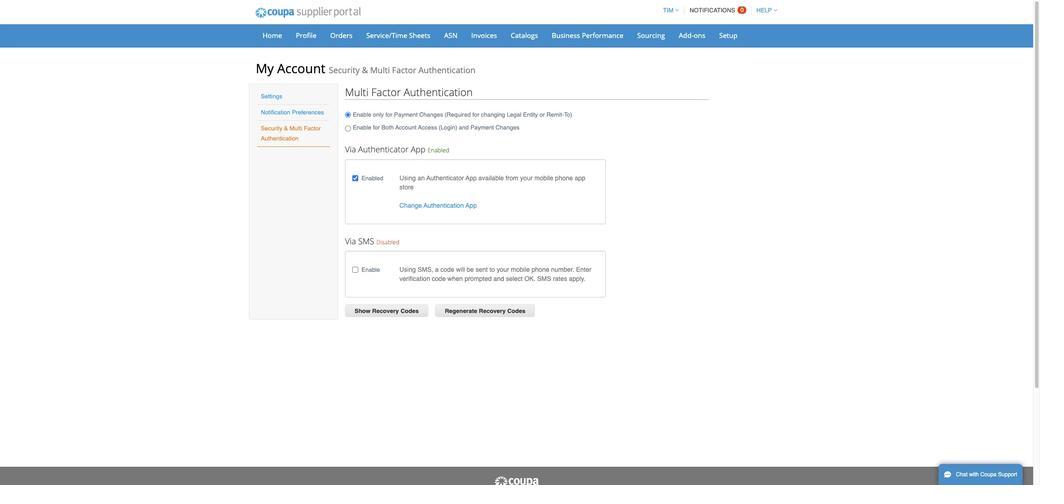 Task type: vqa. For each thing, say whether or not it's contained in the screenshot.
phone
yes



Task type: describe. For each thing, give the bounding box(es) containing it.
store
[[400, 183, 414, 191]]

1 horizontal spatial for
[[386, 111, 393, 118]]

multi factor authentication
[[345, 85, 473, 99]]

via authenticator app enabled
[[345, 144, 449, 155]]

using sms, a code will be sent to your mobile phone number. enter verification code when prompted and select ok. sms rates apply.
[[400, 266, 592, 283]]

change authentication app link
[[400, 202, 477, 209]]

invoices
[[471, 31, 497, 40]]

1 vertical spatial multi
[[345, 85, 369, 99]]

via for via authenticator app
[[345, 144, 356, 155]]

enter
[[576, 266, 592, 273]]

navigation containing notifications 0
[[659, 1, 778, 19]]

security & multi factor authentication link
[[261, 125, 321, 142]]

show recovery codes
[[355, 308, 419, 315]]

ok.
[[525, 275, 536, 283]]

chat
[[956, 472, 968, 478]]

multi inside my account security & multi factor authentication
[[370, 65, 390, 76]]

enabled inside "via authenticator app enabled"
[[428, 146, 449, 154]]

profile
[[296, 31, 317, 40]]

orders link
[[324, 28, 359, 42]]

asn link
[[438, 28, 464, 42]]

notifications
[[690, 7, 736, 14]]

regenerate
[[445, 308, 477, 315]]

authentication inside security & multi factor authentication
[[261, 135, 299, 142]]

using for using sms, a code will be sent to your mobile phone number. enter verification code when prompted and select ok. sms rates apply.
[[400, 266, 416, 273]]

enable for enable only for payment changes (required for changing legal entity or remit-to)
[[353, 111, 371, 118]]

notifications 0
[[690, 6, 744, 14]]

change authentication app
[[400, 202, 477, 209]]

verification
[[400, 275, 430, 283]]

tim link
[[659, 7, 679, 14]]

notification preferences
[[261, 109, 324, 116]]

sourcing link
[[632, 28, 671, 42]]

mobile inside using an authenticator app available from your mobile phone app store
[[535, 174, 554, 182]]

help link
[[753, 7, 778, 14]]

0 vertical spatial sms
[[358, 236, 374, 247]]

only
[[373, 111, 384, 118]]

factor inside security & multi factor authentication
[[304, 125, 321, 132]]

settings
[[261, 93, 282, 100]]

via sms disabled
[[345, 236, 400, 247]]

phone inside using an authenticator app available from your mobile phone app store
[[555, 174, 573, 182]]

add-ons link
[[673, 28, 712, 42]]

to)
[[564, 111, 573, 118]]

legal
[[507, 111, 522, 118]]

2 horizontal spatial for
[[473, 111, 480, 118]]

(login)
[[439, 124, 457, 131]]

codes for regenerate recovery codes
[[508, 308, 526, 315]]

0 horizontal spatial coupa supplier portal image
[[249, 1, 367, 24]]

business
[[552, 31, 580, 40]]

or
[[540, 111, 545, 118]]

rates
[[553, 275, 567, 283]]

0 horizontal spatial for
[[373, 124, 380, 131]]

add-
[[679, 31, 694, 40]]

will
[[456, 266, 465, 273]]

notification preferences link
[[261, 109, 324, 116]]

number.
[[551, 266, 575, 273]]

enable only for payment changes (required for changing legal entity or remit-to)
[[353, 111, 573, 118]]

app
[[575, 174, 586, 182]]

notification
[[261, 109, 290, 116]]

enable for enable for both account access (login) and payment changes
[[353, 124, 371, 131]]

security & multi factor authentication
[[261, 125, 321, 142]]

Enable only for Payment Changes (Required for changing Legal Entity or Remit-To) radio
[[345, 109, 351, 121]]

1 vertical spatial code
[[432, 275, 446, 283]]

both
[[382, 124, 394, 131]]

business performance
[[552, 31, 624, 40]]

when
[[448, 275, 463, 283]]

chat with coupa support
[[956, 472, 1018, 478]]

enable for both account access (login) and payment changes
[[353, 124, 520, 131]]

with
[[970, 472, 979, 478]]

available
[[479, 174, 504, 182]]

security inside my account security & multi factor authentication
[[329, 65, 360, 76]]

1 horizontal spatial payment
[[471, 124, 494, 131]]

profile link
[[290, 28, 323, 42]]

support
[[999, 472, 1018, 478]]

sms inside using sms, a code will be sent to your mobile phone number. enter verification code when prompted and select ok. sms rates apply.
[[538, 275, 551, 283]]

0 vertical spatial and
[[459, 124, 469, 131]]

and inside using sms, a code will be sent to your mobile phone number. enter verification code when prompted and select ok. sms rates apply.
[[494, 275, 504, 283]]

sent
[[476, 266, 488, 273]]

sourcing
[[638, 31, 665, 40]]

0 vertical spatial code
[[441, 266, 455, 273]]

tim
[[663, 7, 674, 14]]

ons
[[694, 31, 706, 40]]

home
[[263, 31, 282, 40]]

regenerate recovery codes link
[[435, 305, 535, 317]]

to
[[490, 266, 495, 273]]

catalogs
[[511, 31, 538, 40]]

show recovery codes link
[[345, 305, 429, 317]]

app for authentication
[[466, 202, 477, 209]]



Task type: locate. For each thing, give the bounding box(es) containing it.
and down enable only for payment changes (required for changing legal entity or remit-to)
[[459, 124, 469, 131]]

enable right enable for both account access (login) and payment changes option
[[353, 124, 371, 131]]

multi inside security & multi factor authentication
[[290, 125, 302, 132]]

sms left the disabled on the left of page
[[358, 236, 374, 247]]

0 horizontal spatial multi
[[290, 125, 302, 132]]

regenerate recovery codes
[[445, 308, 526, 315]]

setup link
[[714, 28, 744, 42]]

2 horizontal spatial multi
[[370, 65, 390, 76]]

1 horizontal spatial security
[[329, 65, 360, 76]]

0 horizontal spatial authenticator
[[358, 144, 409, 155]]

0 horizontal spatial and
[[459, 124, 469, 131]]

chat with coupa support button
[[939, 464, 1023, 485]]

changes up access
[[419, 111, 443, 118]]

1 horizontal spatial changes
[[496, 124, 520, 131]]

using for using an authenticator app available from your mobile phone app store
[[400, 174, 416, 182]]

2 codes from the left
[[508, 308, 526, 315]]

0 horizontal spatial recovery
[[372, 308, 399, 315]]

0 vertical spatial mobile
[[535, 174, 554, 182]]

1 vertical spatial app
[[466, 174, 477, 182]]

authentication
[[419, 65, 476, 76], [404, 85, 473, 99], [261, 135, 299, 142], [424, 202, 464, 209]]

1 horizontal spatial account
[[395, 124, 417, 131]]

changing
[[481, 111, 505, 118]]

enable down "via sms disabled"
[[362, 267, 380, 273]]

your inside using an authenticator app available from your mobile phone app store
[[520, 174, 533, 182]]

setup
[[720, 31, 738, 40]]

authentication down "notification" on the left top
[[261, 135, 299, 142]]

app down using an authenticator app available from your mobile phone app store
[[466, 202, 477, 209]]

performance
[[582, 31, 624, 40]]

0 vertical spatial your
[[520, 174, 533, 182]]

codes inside show recovery codes link
[[401, 308, 419, 315]]

0 vertical spatial &
[[362, 65, 368, 76]]

using up the verification
[[400, 266, 416, 273]]

authentication down asn
[[419, 65, 476, 76]]

& inside my account security & multi factor authentication
[[362, 65, 368, 76]]

orders
[[330, 31, 353, 40]]

codes inside regenerate recovery codes link
[[508, 308, 526, 315]]

multi down service/time
[[370, 65, 390, 76]]

2 using from the top
[[400, 266, 416, 273]]

entity
[[523, 111, 538, 118]]

1 vertical spatial authenticator
[[427, 174, 464, 182]]

factor
[[392, 65, 417, 76], [371, 85, 401, 99], [304, 125, 321, 132]]

Enable for Both Account Access (Login) and Payment Changes radio
[[345, 123, 351, 135]]

account right both
[[395, 124, 417, 131]]

authenticator down both
[[358, 144, 409, 155]]

1 vertical spatial mobile
[[511, 266, 530, 273]]

and
[[459, 124, 469, 131], [494, 275, 504, 283]]

0 vertical spatial coupa supplier portal image
[[249, 1, 367, 24]]

0 horizontal spatial enabled
[[362, 175, 384, 182]]

multi
[[370, 65, 390, 76], [345, 85, 369, 99], [290, 125, 302, 132]]

be
[[467, 266, 474, 273]]

for right only
[[386, 111, 393, 118]]

1 recovery from the left
[[372, 308, 399, 315]]

0 vertical spatial changes
[[419, 111, 443, 118]]

select
[[506, 275, 523, 283]]

enabled
[[428, 146, 449, 154], [362, 175, 384, 182]]

access
[[418, 124, 437, 131]]

via left the disabled on the left of page
[[345, 236, 356, 247]]

recovery for regenerate
[[479, 308, 506, 315]]

coupa
[[981, 472, 997, 478]]

1 via from the top
[[345, 144, 356, 155]]

1 vertical spatial using
[[400, 266, 416, 273]]

phone inside using sms, a code will be sent to your mobile phone number. enter verification code when prompted and select ok. sms rates apply.
[[532, 266, 550, 273]]

0 vertical spatial phone
[[555, 174, 573, 182]]

0 vertical spatial using
[[400, 174, 416, 182]]

0 vertical spatial factor
[[392, 65, 417, 76]]

using up store
[[400, 174, 416, 182]]

security
[[329, 65, 360, 76], [261, 125, 282, 132]]

changes down legal
[[496, 124, 520, 131]]

account down profile link
[[277, 60, 326, 77]]

settings link
[[261, 93, 282, 100]]

multi up the "enable only for payment changes (required for changing legal entity or remit-to)" radio
[[345, 85, 369, 99]]

1 using from the top
[[400, 174, 416, 182]]

1 horizontal spatial phone
[[555, 174, 573, 182]]

0 vertical spatial enable
[[353, 111, 371, 118]]

& down notification preferences
[[284, 125, 288, 132]]

catalogs link
[[505, 28, 544, 42]]

mobile up select
[[511, 266, 530, 273]]

&
[[362, 65, 368, 76], [284, 125, 288, 132]]

preferences
[[292, 109, 324, 116]]

None checkbox
[[353, 175, 358, 181], [353, 267, 358, 273], [353, 175, 358, 181], [353, 267, 358, 273]]

show
[[355, 308, 371, 315]]

1 vertical spatial enable
[[353, 124, 371, 131]]

1 horizontal spatial your
[[520, 174, 533, 182]]

1 vertical spatial via
[[345, 236, 356, 247]]

coupa supplier portal image
[[249, 1, 367, 24], [494, 476, 540, 485]]

1 vertical spatial account
[[395, 124, 417, 131]]

1 horizontal spatial codes
[[508, 308, 526, 315]]

sms
[[358, 236, 374, 247], [538, 275, 551, 283]]

service/time
[[366, 31, 407, 40]]

(required
[[445, 111, 471, 118]]

2 via from the top
[[345, 236, 356, 247]]

prompted
[[465, 275, 492, 283]]

phone
[[555, 174, 573, 182], [532, 266, 550, 273]]

1 vertical spatial sms
[[538, 275, 551, 283]]

via down enable for both account access (login) and payment changes option
[[345, 144, 356, 155]]

using inside using an authenticator app available from your mobile phone app store
[[400, 174, 416, 182]]

navigation
[[659, 1, 778, 19]]

recovery right show
[[372, 308, 399, 315]]

0
[[741, 6, 744, 13]]

1 horizontal spatial sms
[[538, 275, 551, 283]]

authentication right change
[[424, 202, 464, 209]]

recovery right the regenerate
[[479, 308, 506, 315]]

app left available
[[466, 174, 477, 182]]

mobile right from
[[535, 174, 554, 182]]

1 horizontal spatial &
[[362, 65, 368, 76]]

app
[[411, 144, 426, 155], [466, 174, 477, 182], [466, 202, 477, 209]]

account
[[277, 60, 326, 77], [395, 124, 417, 131]]

0 horizontal spatial changes
[[419, 111, 443, 118]]

1 vertical spatial phone
[[532, 266, 550, 273]]

my account security & multi factor authentication
[[256, 60, 476, 77]]

recovery for show
[[372, 308, 399, 315]]

via for via sms
[[345, 236, 356, 247]]

enabled down "via authenticator app enabled"
[[362, 175, 384, 182]]

apply.
[[569, 275, 586, 283]]

and down to
[[494, 275, 504, 283]]

change
[[400, 202, 422, 209]]

factor down preferences
[[304, 125, 321, 132]]

codes down select
[[508, 308, 526, 315]]

2 vertical spatial multi
[[290, 125, 302, 132]]

payment down changing
[[471, 124, 494, 131]]

0 horizontal spatial your
[[497, 266, 509, 273]]

0 horizontal spatial security
[[261, 125, 282, 132]]

multi down notification preferences
[[290, 125, 302, 132]]

sheets
[[409, 31, 431, 40]]

your
[[520, 174, 533, 182], [497, 266, 509, 273]]

for left both
[[373, 124, 380, 131]]

your right from
[[520, 174, 533, 182]]

remit-
[[547, 111, 564, 118]]

1 vertical spatial security
[[261, 125, 282, 132]]

0 vertical spatial account
[[277, 60, 326, 77]]

codes
[[401, 308, 419, 315], [508, 308, 526, 315]]

0 horizontal spatial payment
[[394, 111, 418, 118]]

0 vertical spatial enabled
[[428, 146, 449, 154]]

phone up ok.
[[532, 266, 550, 273]]

0 horizontal spatial phone
[[532, 266, 550, 273]]

mobile
[[535, 174, 554, 182], [511, 266, 530, 273]]

code down a at the left bottom
[[432, 275, 446, 283]]

0 vertical spatial via
[[345, 144, 356, 155]]

authenticator
[[358, 144, 409, 155], [427, 174, 464, 182]]

authentication inside my account security & multi factor authentication
[[419, 65, 476, 76]]

service/time sheets link
[[361, 28, 437, 42]]

0 horizontal spatial sms
[[358, 236, 374, 247]]

sms,
[[418, 266, 433, 273]]

security down "notification" on the left top
[[261, 125, 282, 132]]

changes
[[419, 111, 443, 118], [496, 124, 520, 131]]

1 horizontal spatial authenticator
[[427, 174, 464, 182]]

enable right the "enable only for payment changes (required for changing legal entity or remit-to)" radio
[[353, 111, 371, 118]]

via
[[345, 144, 356, 155], [345, 236, 356, 247]]

2 vertical spatial app
[[466, 202, 477, 209]]

1 horizontal spatial coupa supplier portal image
[[494, 476, 540, 485]]

authentication up (required
[[404, 85, 473, 99]]

security down orders
[[329, 65, 360, 76]]

your right to
[[497, 266, 509, 273]]

for left changing
[[473, 111, 480, 118]]

1 horizontal spatial enabled
[[428, 146, 449, 154]]

from
[[506, 174, 519, 182]]

1 vertical spatial and
[[494, 275, 504, 283]]

business performance link
[[546, 28, 630, 42]]

factor up multi factor authentication
[[392, 65, 417, 76]]

0 horizontal spatial &
[[284, 125, 288, 132]]

your inside using sms, a code will be sent to your mobile phone number. enter verification code when prompted and select ok. sms rates apply.
[[497, 266, 509, 273]]

1 horizontal spatial recovery
[[479, 308, 506, 315]]

1 vertical spatial changes
[[496, 124, 520, 131]]

using inside using sms, a code will be sent to your mobile phone number. enter verification code when prompted and select ok. sms rates apply.
[[400, 266, 416, 273]]

0 horizontal spatial mobile
[[511, 266, 530, 273]]

enable
[[353, 111, 371, 118], [353, 124, 371, 131], [362, 267, 380, 273]]

security inside security & multi factor authentication
[[261, 125, 282, 132]]

for
[[386, 111, 393, 118], [473, 111, 480, 118], [373, 124, 380, 131]]

payment down multi factor authentication
[[394, 111, 418, 118]]

app inside using an authenticator app available from your mobile phone app store
[[466, 174, 477, 182]]

codes down the verification
[[401, 308, 419, 315]]

an
[[418, 174, 425, 182]]

authenticator inside using an authenticator app available from your mobile phone app store
[[427, 174, 464, 182]]

phone left 'app'
[[555, 174, 573, 182]]

codes for show recovery codes
[[401, 308, 419, 315]]

0 horizontal spatial codes
[[401, 308, 419, 315]]

0 horizontal spatial account
[[277, 60, 326, 77]]

mobile inside using sms, a code will be sent to your mobile phone number. enter verification code when prompted and select ok. sms rates apply.
[[511, 266, 530, 273]]

1 vertical spatial coupa supplier portal image
[[494, 476, 540, 485]]

help
[[757, 7, 772, 14]]

0 vertical spatial security
[[329, 65, 360, 76]]

asn
[[444, 31, 458, 40]]

1 horizontal spatial multi
[[345, 85, 369, 99]]

& down service/time
[[362, 65, 368, 76]]

1 vertical spatial enabled
[[362, 175, 384, 182]]

using an authenticator app available from your mobile phone app store
[[400, 174, 586, 191]]

invoices link
[[465, 28, 503, 42]]

0 vertical spatial multi
[[370, 65, 390, 76]]

1 horizontal spatial and
[[494, 275, 504, 283]]

& inside security & multi factor authentication
[[284, 125, 288, 132]]

2 recovery from the left
[[479, 308, 506, 315]]

1 vertical spatial payment
[[471, 124, 494, 131]]

my
[[256, 60, 274, 77]]

factor up only
[[371, 85, 401, 99]]

0 vertical spatial payment
[[394, 111, 418, 118]]

2 vertical spatial enable
[[362, 267, 380, 273]]

a
[[435, 266, 439, 273]]

enabled down enable for both account access (login) and payment changes
[[428, 146, 449, 154]]

code right a at the left bottom
[[441, 266, 455, 273]]

1 vertical spatial your
[[497, 266, 509, 273]]

0 vertical spatial authenticator
[[358, 144, 409, 155]]

add-ons
[[679, 31, 706, 40]]

0 vertical spatial app
[[411, 144, 426, 155]]

1 vertical spatial factor
[[371, 85, 401, 99]]

1 vertical spatial &
[[284, 125, 288, 132]]

1 codes from the left
[[401, 308, 419, 315]]

factor inside my account security & multi factor authentication
[[392, 65, 417, 76]]

sms right ok.
[[538, 275, 551, 283]]

1 horizontal spatial mobile
[[535, 174, 554, 182]]

disabled
[[377, 238, 400, 246]]

authenticator right an
[[427, 174, 464, 182]]

app down access
[[411, 144, 426, 155]]

service/time sheets
[[366, 31, 431, 40]]

home link
[[257, 28, 288, 42]]

2 vertical spatial factor
[[304, 125, 321, 132]]

app for authenticator
[[411, 144, 426, 155]]



